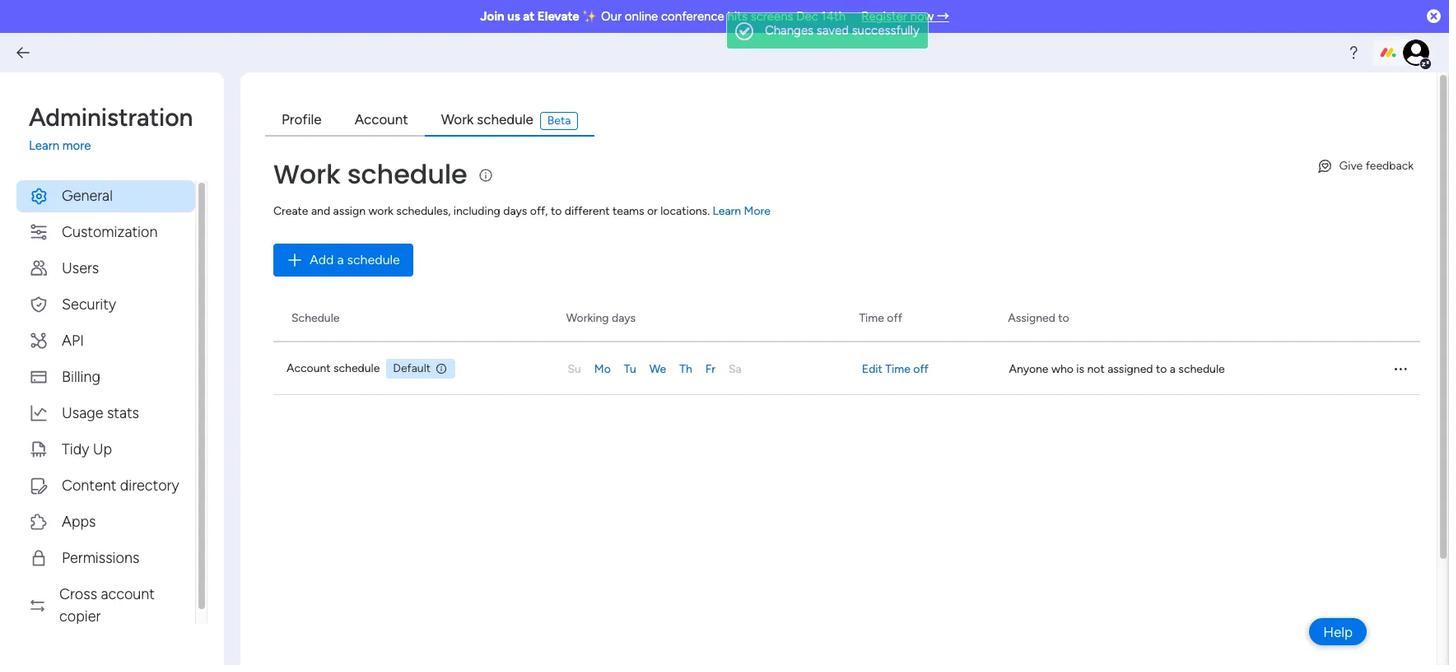 Task type: vqa. For each thing, say whether or not it's contained in the screenshot.
THAT
no



Task type: describe. For each thing, give the bounding box(es) containing it.
account link
[[338, 105, 425, 136]]

th
[[680, 362, 693, 376]]

help image
[[1346, 44, 1362, 61]]

api
[[62, 332, 84, 350]]

learn more link
[[29, 137, 208, 155]]

schedule up schedules,
[[347, 155, 467, 192]]

default element
[[387, 359, 456, 378]]

account
[[101, 585, 155, 603]]

billing
[[62, 368, 100, 386]]

help
[[1324, 624, 1353, 640]]

online
[[625, 9, 658, 24]]

conference
[[661, 9, 725, 24]]

off inside button
[[914, 362, 929, 376]]

stats
[[107, 404, 139, 422]]

account schedule
[[287, 361, 380, 375]]

locations.
[[661, 204, 710, 218]]

anyone
[[1009, 362, 1049, 376]]

apps button
[[16, 506, 195, 538]]

directory
[[120, 476, 179, 495]]

time inside button
[[886, 362, 911, 376]]

cross account copier button
[[16, 579, 195, 633]]

learn inside administration learn more
[[29, 138, 59, 153]]

assigned
[[1008, 311, 1056, 325]]

content directory button
[[16, 470, 195, 502]]

changes
[[765, 23, 814, 38]]

not
[[1088, 362, 1105, 376]]

our
[[601, 9, 622, 24]]

cross
[[59, 585, 97, 603]]

or
[[647, 204, 658, 218]]

at
[[523, 9, 535, 24]]

a inside button
[[337, 252, 344, 267]]

profile
[[282, 111, 322, 128]]

hits
[[728, 9, 748, 24]]

including
[[454, 204, 501, 218]]

changes saved successfully
[[765, 23, 920, 38]]

account for account
[[355, 111, 408, 128]]

usage stats button
[[16, 397, 195, 430]]

1 vertical spatial a
[[1170, 362, 1176, 376]]

edit
[[862, 362, 883, 376]]

security
[[62, 295, 116, 313]]

screens
[[751, 9, 794, 24]]

back to workspace image
[[15, 44, 31, 61]]

1 horizontal spatial work
[[441, 111, 474, 128]]

menu image
[[1393, 360, 1409, 377]]

we
[[650, 362, 667, 376]]

users button
[[16, 252, 195, 285]]

customization button
[[16, 216, 195, 248]]

register
[[862, 9, 908, 24]]

who
[[1052, 362, 1074, 376]]

give feedback
[[1340, 159, 1414, 173]]

add a schedule
[[310, 252, 400, 267]]

edit time off
[[862, 362, 929, 376]]

customization
[[62, 223, 158, 241]]

and
[[311, 204, 330, 218]]

security button
[[16, 289, 195, 321]]

content directory
[[62, 476, 179, 495]]

edit time off button
[[862, 360, 1009, 377]]

anyone who is not assigned to a schedule
[[1009, 362, 1225, 376]]

api button
[[16, 325, 195, 357]]

→
[[937, 9, 950, 24]]

add
[[310, 252, 334, 267]]

create and assign work schedules, including days off, to different teams or locations. learn more
[[273, 204, 771, 218]]

days inside grid
[[612, 311, 636, 325]]

2 horizontal spatial to
[[1156, 362, 1167, 376]]

fr
[[706, 362, 716, 376]]

feedback
[[1366, 159, 1414, 173]]

mo
[[595, 362, 611, 376]]

register now → link
[[862, 9, 950, 24]]

schedule right the assigned
[[1179, 362, 1225, 376]]



Task type: locate. For each thing, give the bounding box(es) containing it.
0 horizontal spatial off
[[887, 311, 903, 325]]

tu
[[624, 362, 636, 376]]

working days
[[566, 311, 636, 325]]

assigned to
[[1008, 311, 1070, 325]]

schedule left default
[[334, 361, 380, 375]]

account down 'schedule'
[[287, 361, 331, 375]]

us
[[508, 9, 520, 24]]

0 vertical spatial to
[[551, 204, 562, 218]]

schedules,
[[396, 204, 451, 218]]

off
[[887, 311, 903, 325], [914, 362, 929, 376]]

time right edit
[[886, 362, 911, 376]]

permissions button
[[16, 542, 195, 575]]

row down time off
[[273, 342, 1421, 395]]

schedule
[[292, 311, 340, 325]]

row containing account schedule
[[273, 342, 1421, 395]]

1 vertical spatial account
[[287, 361, 331, 375]]

account for account schedule
[[287, 361, 331, 375]]

billing button
[[16, 361, 195, 393]]

row
[[270, 296, 1421, 342], [273, 342, 1421, 395]]

account inside grid
[[287, 361, 331, 375]]

schedule left beta
[[477, 111, 533, 128]]

row containing schedule
[[270, 296, 1421, 342]]

tidy up
[[62, 440, 112, 458]]

join us at elevate ✨ our online conference hits screens dec 14th
[[480, 9, 846, 24]]

successfully
[[852, 23, 920, 38]]

check image
[[736, 22, 754, 40]]

days
[[503, 204, 527, 218], [612, 311, 636, 325]]

jacob simon image
[[1404, 40, 1430, 66]]

working
[[566, 311, 609, 325]]

0 horizontal spatial to
[[551, 204, 562, 218]]

0 vertical spatial days
[[503, 204, 527, 218]]

create
[[273, 204, 308, 218]]

work schedule
[[441, 111, 533, 128], [273, 155, 467, 192]]

learn
[[29, 138, 59, 153], [713, 204, 741, 218]]

0 horizontal spatial time
[[859, 311, 885, 325]]

off up edit time off
[[887, 311, 903, 325]]

usage stats
[[62, 404, 139, 422]]

grid containing schedule
[[270, 296, 1421, 666]]

schedule
[[477, 111, 533, 128], [347, 155, 467, 192], [347, 252, 400, 267], [334, 361, 380, 375], [1179, 362, 1225, 376]]

0 horizontal spatial learn
[[29, 138, 59, 153]]

more
[[62, 138, 91, 153]]

1 horizontal spatial off
[[914, 362, 929, 376]]

1 horizontal spatial to
[[1059, 311, 1070, 325]]

different
[[565, 204, 610, 218]]

a right the assigned
[[1170, 362, 1176, 376]]

a
[[337, 252, 344, 267], [1170, 362, 1176, 376]]

elevate
[[538, 9, 580, 24]]

0 vertical spatial off
[[887, 311, 903, 325]]

teams
[[613, 204, 645, 218]]

general
[[62, 187, 113, 205]]

work
[[441, 111, 474, 128], [273, 155, 341, 192]]

grid
[[270, 296, 1421, 666]]

0 vertical spatial a
[[337, 252, 344, 267]]

administration learn more
[[29, 103, 193, 153]]

usage
[[62, 404, 103, 422]]

work up "and"
[[273, 155, 341, 192]]

0 horizontal spatial account
[[287, 361, 331, 375]]

users
[[62, 259, 99, 277]]

beta
[[547, 114, 571, 128]]

content
[[62, 476, 116, 495]]

sa
[[729, 362, 742, 376]]

0 horizontal spatial days
[[503, 204, 527, 218]]

copier
[[59, 607, 101, 626]]

tidy up button
[[16, 434, 195, 466]]

to right assigned
[[1059, 311, 1070, 325]]

work schedule up work
[[273, 155, 467, 192]]

assigned
[[1108, 362, 1154, 376]]

days left "off,"
[[503, 204, 527, 218]]

schedule down work
[[347, 252, 400, 267]]

1 horizontal spatial a
[[1170, 362, 1176, 376]]

time
[[859, 311, 885, 325], [886, 362, 911, 376]]

1 vertical spatial learn
[[713, 204, 741, 218]]

1 vertical spatial time
[[886, 362, 911, 376]]

general button
[[16, 180, 195, 212]]

su
[[568, 362, 581, 376]]

✨
[[583, 9, 598, 24]]

join
[[480, 9, 505, 24]]

1 horizontal spatial learn
[[713, 204, 741, 218]]

tidy
[[62, 440, 89, 458]]

time off
[[859, 311, 903, 325]]

0 vertical spatial account
[[355, 111, 408, 128]]

more
[[744, 204, 771, 218]]

0 horizontal spatial work
[[273, 155, 341, 192]]

to right "off,"
[[551, 204, 562, 218]]

help button
[[1310, 619, 1367, 646]]

cross account copier
[[59, 585, 155, 626]]

1 vertical spatial off
[[914, 362, 929, 376]]

1 vertical spatial to
[[1059, 311, 1070, 325]]

give
[[1340, 159, 1363, 173]]

default
[[393, 361, 431, 375]]

add a schedule button
[[273, 243, 413, 276]]

1 vertical spatial work schedule
[[273, 155, 467, 192]]

time up edit
[[859, 311, 885, 325]]

a right add
[[337, 252, 344, 267]]

0 vertical spatial learn
[[29, 138, 59, 153]]

days right working
[[612, 311, 636, 325]]

row inside grid
[[273, 342, 1421, 395]]

0 vertical spatial work
[[441, 111, 474, 128]]

off right edit
[[914, 362, 929, 376]]

register now →
[[862, 9, 950, 24]]

1 horizontal spatial days
[[612, 311, 636, 325]]

dec
[[797, 9, 819, 24]]

schedule inside button
[[347, 252, 400, 267]]

1 horizontal spatial time
[[886, 362, 911, 376]]

1 vertical spatial work
[[273, 155, 341, 192]]

now
[[911, 9, 934, 24]]

account right profile
[[355, 111, 408, 128]]

0 vertical spatial work schedule
[[441, 111, 533, 128]]

profile link
[[265, 105, 338, 136]]

permissions
[[62, 549, 139, 567]]

1 horizontal spatial account
[[355, 111, 408, 128]]

0 horizontal spatial a
[[337, 252, 344, 267]]

work right 'account' link
[[441, 111, 474, 128]]

assign
[[333, 204, 366, 218]]

saved
[[817, 23, 849, 38]]

2 vertical spatial to
[[1156, 362, 1167, 376]]

14th
[[822, 9, 846, 24]]

row up edit
[[270, 296, 1421, 342]]

0 vertical spatial time
[[859, 311, 885, 325]]

learn more link
[[713, 204, 771, 218]]

1 vertical spatial days
[[612, 311, 636, 325]]

apps
[[62, 513, 96, 531]]

to right the assigned
[[1156, 362, 1167, 376]]

work schedule left beta
[[441, 111, 533, 128]]

up
[[93, 440, 112, 458]]

is
[[1077, 362, 1085, 376]]



